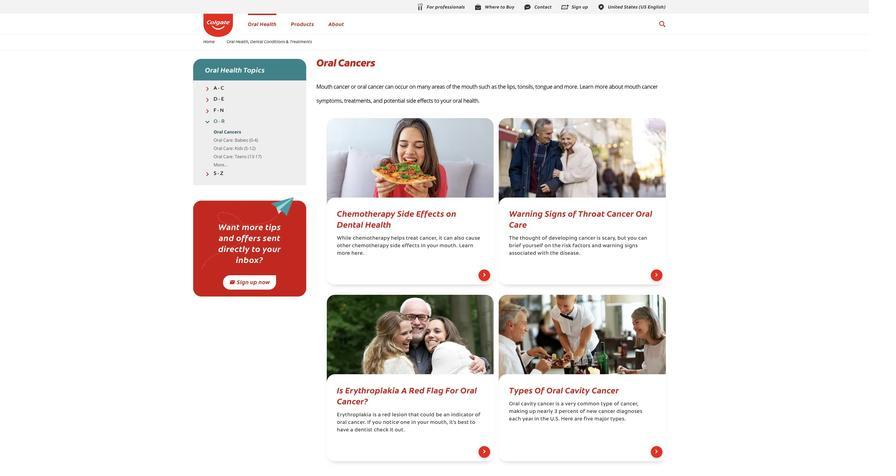 Task type: vqa. For each thing, say whether or not it's contained in the screenshot.
Guatemala link
no



Task type: describe. For each thing, give the bounding box(es) containing it.
cancer right or
[[368, 83, 384, 90]]

d - e
[[214, 97, 224, 102]]

mouth
[[317, 83, 333, 90]]

sent
[[263, 232, 281, 243]]

with
[[538, 251, 549, 256]]

year
[[523, 417, 534, 422]]

cancer left or
[[334, 83, 350, 90]]

of inside the "the thought of developing cancer is scary, but you can brief yourself on the risk factors and warning signs associated with the disease."
[[542, 236, 548, 241]]

common
[[578, 402, 600, 407]]

up inside oral cavity cancer is a very common type of cancer, making up nearly 3 percent of new cancer diagnoses each year in the u.s. here are five major types.
[[530, 410, 536, 415]]

the inside oral cavity cancer is a very common type of cancer, making up nearly 3 percent of new cancer diagnoses each year in the u.s. here are five major types.
[[541, 417, 549, 422]]

topics
[[244, 65, 265, 74]]

dental inside chemotherapy side effects on dental health
[[337, 219, 364, 230]]

0 horizontal spatial up
[[250, 278, 257, 286]]

17)
[[255, 154, 262, 160]]

and inside the "the thought of developing cancer is scary, but you can brief yourself on the risk factors and warning signs associated with the disease."
[[592, 244, 602, 249]]

- for s
[[218, 171, 219, 177]]

r
[[222, 119, 225, 124]]

about
[[609, 83, 624, 90]]

2 care: from the top
[[223, 145, 234, 152]]

to inside erythroplakia is a red lesion that could be an indicator of oral cancer. if you notice one in your mouth, it's best to have a dentist check it out.
[[470, 421, 476, 426]]

treatments,
[[344, 97, 372, 105]]

oral health, dental conditions & treatments
[[227, 39, 312, 44]]

(0-
[[249, 137, 254, 143]]

oral health button
[[248, 20, 277, 27]]

1 vertical spatial chemotherapy
[[352, 244, 389, 249]]

effects
[[416, 208, 444, 219]]

also
[[454, 236, 465, 241]]

red
[[382, 413, 391, 418]]

location icon image
[[598, 3, 606, 11]]

in inside while chemotherapy helps treat cancer, it can also cause other chemotherapy side effects in your mouth. learn more here.
[[421, 244, 426, 249]]

the right with
[[551, 251, 559, 256]]

it inside erythroplakia is a red lesion that could be an indicator of oral cancer. if you notice one in your mouth, it's best to have a dentist check it out.
[[390, 428, 394, 433]]

o - r
[[214, 119, 225, 124]]

an
[[444, 413, 450, 418]]

&
[[286, 39, 289, 44]]

to inside want more tips and offers sent directly to your inbox?
[[252, 243, 261, 254]]

- for a
[[218, 86, 220, 91]]

making
[[509, 410, 528, 415]]

types
[[509, 385, 533, 396]]

cavity
[[565, 385, 590, 396]]

- for d
[[219, 97, 220, 102]]

teens
[[235, 154, 247, 160]]

n
[[220, 108, 224, 113]]

a inside oral cavity cancer is a very common type of cancer, making up nearly 3 percent of new cancer diagnoses each year in the u.s. here are five major types.
[[561, 402, 564, 407]]

of
[[535, 385, 545, 396]]

check
[[374, 428, 389, 433]]

are
[[575, 417, 583, 422]]

s
[[214, 171, 217, 177]]

potential
[[384, 97, 405, 105]]

but
[[618, 236, 627, 241]]

a inside is erythroplakia a red flag for oral cancer?
[[402, 385, 407, 396]]

on inside mouth cancer or oral cancer can occur on many areas of the mouth such as the lips, tonsils, tongue and more. learn more about mouth cancer symptoms, treatments, and potential side effects to your oral health.
[[410, 83, 416, 90]]

while
[[337, 236, 352, 241]]

s - z
[[214, 171, 223, 177]]

can inside mouth cancer or oral cancer can occur on many areas of the mouth such as the lips, tonsils, tongue and more. learn more about mouth cancer symptoms, treatments, and potential side effects to your oral health.
[[385, 83, 394, 90]]

yourself
[[523, 244, 544, 249]]

cancer.
[[348, 421, 366, 426]]

tongue
[[536, 83, 553, 90]]

scary,
[[602, 236, 617, 241]]

learn inside mouth cancer or oral cancer can occur on many areas of the mouth such as the lips, tonsils, tongue and more. learn more about mouth cancer symptoms, treatments, and potential side effects to your oral health.
[[580, 83, 594, 90]]

indicator
[[451, 413, 474, 418]]

e
[[221, 97, 224, 102]]

oral health topics
[[205, 65, 265, 74]]

health for oral health topics
[[221, 65, 242, 74]]

of right type
[[614, 402, 620, 407]]

u.s.
[[551, 417, 560, 422]]

where to buy icon image
[[474, 3, 482, 11]]

0 horizontal spatial a
[[350, 428, 353, 433]]

to inside mouth cancer or oral cancer can occur on many areas of the mouth such as the lips, tonsils, tongue and more. learn more about mouth cancer symptoms, treatments, and potential side effects to your oral health.
[[435, 97, 440, 105]]

the down developing
[[553, 244, 561, 249]]

0 horizontal spatial dental
[[250, 39, 263, 44]]

sign up now
[[237, 278, 270, 286]]

want more tips and offers sent directly to your inbox?
[[218, 221, 281, 265]]

cavity
[[521, 402, 537, 407]]

health for oral health
[[260, 20, 277, 27]]

o
[[214, 119, 218, 124]]

sign up now link
[[223, 276, 276, 290]]

new
[[587, 410, 598, 415]]

nearly
[[538, 410, 553, 415]]

other
[[337, 244, 351, 249]]

many
[[417, 83, 431, 90]]

treat
[[406, 236, 419, 241]]

cancer down type
[[599, 410, 616, 415]]

that
[[409, 413, 419, 418]]

d
[[214, 97, 217, 102]]

here
[[561, 417, 573, 422]]

tonsils,
[[518, 83, 534, 90]]

sign
[[237, 278, 249, 286]]

oral inside dropdown button
[[205, 65, 219, 74]]

directly
[[218, 243, 250, 254]]

health inside chemotherapy side effects on dental health
[[365, 219, 391, 230]]

for professionals icon image
[[416, 3, 424, 11]]

more... link
[[214, 162, 228, 168]]

here.
[[352, 251, 364, 256]]

very
[[565, 402, 576, 407]]

be
[[436, 413, 443, 418]]

associated
[[509, 251, 537, 256]]

erythroplakia inside erythroplakia is a red lesion that could be an indicator of oral cancer. if you notice one in your mouth, it's best to have a dentist check it out.
[[337, 413, 372, 418]]

oral cancers link
[[214, 129, 241, 135]]

effects inside while chemotherapy helps treat cancer, it can also cause other chemotherapy side effects in your mouth. learn more here.
[[402, 244, 420, 249]]

d - e button
[[193, 97, 306, 103]]

z
[[220, 171, 223, 177]]

is inside oral cavity cancer is a very common type of cancer, making up nearly 3 percent of new cancer diagnoses each year in the u.s. here are five major types.
[[556, 402, 560, 407]]

cancer for throat
[[607, 208, 634, 219]]

each
[[509, 417, 521, 422]]

or
[[351, 83, 356, 90]]

warning
[[603, 244, 624, 249]]

cancers for oral cancers oral care: babies (0-4) oral care: kids (5-12) oral care: teens (13-17) more...
[[224, 129, 241, 135]]

oral cancers oral care: babies (0-4) oral care: kids (5-12) oral care: teens (13-17) more...
[[214, 129, 262, 168]]

and left potential
[[373, 97, 383, 105]]

products
[[291, 20, 314, 27]]

is inside erythroplakia is a red lesion that could be an indicator of oral cancer. if you notice one in your mouth, it's best to have a dentist check it out.
[[373, 413, 377, 418]]

oral health, dental conditions & treatments link
[[222, 39, 317, 44]]

in inside oral cavity cancer is a very common type of cancer, making up nearly 3 percent of new cancer diagnoses each year in the u.s. here are five major types.
[[535, 417, 540, 422]]

oral inside warning signs of throat cancer oral care
[[636, 208, 653, 219]]

in inside erythroplakia is a red lesion that could be an indicator of oral cancer. if you notice one in your mouth, it's best to have a dentist check it out.
[[412, 421, 416, 426]]

3 care: from the top
[[223, 154, 234, 160]]

c
[[221, 86, 224, 91]]

paper airplane image
[[202, 194, 298, 275]]

oral inside erythroplakia is a red lesion that could be an indicator of oral cancer. if you notice one in your mouth, it's best to have a dentist check it out.
[[337, 421, 347, 426]]

4)
[[254, 137, 258, 143]]

the right areas
[[453, 83, 460, 90]]

developing
[[549, 236, 578, 241]]

your inside mouth cancer or oral cancer can occur on many areas of the mouth such as the lips, tonsils, tongue and more. learn more about mouth cancer symptoms, treatments, and potential side effects to your oral health.
[[441, 97, 452, 105]]

oral care: teens (13-17) link
[[214, 154, 262, 160]]

cancers for oral cancers
[[338, 56, 375, 70]]



Task type: locate. For each thing, give the bounding box(es) containing it.
a right have on the left bottom of the page
[[350, 428, 353, 433]]

2 vertical spatial to
[[470, 421, 476, 426]]

is erythroplakia a red flag for oral cancer?
[[337, 385, 477, 407]]

is
[[337, 385, 343, 396]]

0 horizontal spatial on
[[410, 83, 416, 90]]

12)
[[249, 145, 256, 152]]

2 vertical spatial a
[[350, 428, 353, 433]]

oral care: kids (5-12) link
[[214, 145, 256, 152]]

- right the s
[[218, 171, 219, 177]]

treatments
[[290, 39, 312, 44]]

about
[[329, 20, 344, 27]]

1 horizontal spatial oral
[[358, 83, 367, 90]]

1 horizontal spatial on
[[446, 208, 457, 219]]

in left 'mouth.'
[[421, 244, 426, 249]]

1 vertical spatial you
[[372, 421, 382, 426]]

a left very on the right bottom of the page
[[561, 402, 564, 407]]

cancer up the nearly
[[538, 402, 555, 407]]

0 horizontal spatial is
[[373, 413, 377, 418]]

1 vertical spatial erythroplakia
[[337, 413, 372, 418]]

and left more.
[[554, 83, 563, 90]]

0 horizontal spatial it
[[390, 428, 394, 433]]

can
[[385, 83, 394, 90], [444, 236, 453, 241], [639, 236, 648, 241]]

babies
[[235, 137, 248, 143]]

your left 'mouth.'
[[427, 244, 439, 249]]

it down notice
[[390, 428, 394, 433]]

could
[[421, 413, 435, 418]]

1 horizontal spatial side
[[407, 97, 416, 105]]

it up 'mouth.'
[[439, 236, 443, 241]]

more down other
[[337, 251, 350, 256]]

now
[[259, 278, 270, 286]]

dental right health,
[[250, 39, 263, 44]]

f - n
[[214, 108, 224, 113]]

more inside while chemotherapy helps treat cancer, it can also cause other chemotherapy side effects in your mouth. learn more here.
[[337, 251, 350, 256]]

1 mouth from the left
[[462, 83, 478, 90]]

0 horizontal spatial mouth
[[462, 83, 478, 90]]

0 horizontal spatial to
[[252, 243, 261, 254]]

mouth right about
[[625, 83, 641, 90]]

0 vertical spatial oral
[[358, 83, 367, 90]]

you inside erythroplakia is a red lesion that could be an indicator of oral cancer. if you notice one in your mouth, it's best to have a dentist check it out.
[[372, 421, 382, 426]]

a inside dropdown button
[[214, 86, 217, 91]]

1 vertical spatial cancers
[[224, 129, 241, 135]]

best
[[458, 421, 469, 426]]

0 vertical spatial health
[[260, 20, 277, 27]]

1 vertical spatial cancer
[[592, 385, 619, 396]]

disease.
[[560, 251, 581, 256]]

of right areas
[[446, 83, 451, 90]]

1 vertical spatial up
[[530, 410, 536, 415]]

1 vertical spatial more
[[242, 221, 263, 232]]

factors
[[573, 244, 591, 249]]

1 vertical spatial a
[[378, 413, 381, 418]]

out.
[[395, 428, 405, 433]]

0 horizontal spatial health
[[221, 65, 242, 74]]

care
[[509, 219, 527, 230]]

while chemotherapy helps treat cancer, it can also cause other chemotherapy side effects in your mouth. learn more here.
[[337, 236, 481, 256]]

- for f
[[217, 108, 219, 113]]

2 horizontal spatial can
[[639, 236, 648, 241]]

oral health topics button
[[193, 59, 306, 81]]

home link
[[199, 39, 219, 44]]

can inside the "the thought of developing cancer is scary, but you can brief yourself on the risk factors and warning signs associated with the disease."
[[639, 236, 648, 241]]

o - r menu
[[193, 128, 306, 169]]

1 vertical spatial on
[[446, 208, 457, 219]]

health up the c
[[221, 65, 242, 74]]

2 horizontal spatial is
[[597, 236, 601, 241]]

for
[[446, 385, 459, 396]]

0 vertical spatial effects
[[418, 97, 433, 105]]

0 horizontal spatial more
[[242, 221, 263, 232]]

1 horizontal spatial learn
[[580, 83, 594, 90]]

1 horizontal spatial a
[[402, 385, 407, 396]]

1 vertical spatial side
[[390, 244, 401, 249]]

effects
[[418, 97, 433, 105], [402, 244, 420, 249]]

more left about
[[595, 83, 608, 90]]

0 horizontal spatial cancers
[[224, 129, 241, 135]]

it inside while chemotherapy helps treat cancer, it can also cause other chemotherapy side effects in your mouth. learn more here.
[[439, 236, 443, 241]]

0 horizontal spatial cancer,
[[420, 236, 438, 241]]

your down tips
[[263, 243, 281, 254]]

the right as
[[498, 83, 506, 90]]

1 horizontal spatial up
[[530, 410, 536, 415]]

0 horizontal spatial side
[[390, 244, 401, 249]]

2 horizontal spatial more
[[595, 83, 608, 90]]

1 horizontal spatial you
[[628, 236, 637, 241]]

of right 'indicator'
[[475, 413, 481, 418]]

a - c
[[214, 86, 224, 91]]

is left scary,
[[597, 236, 601, 241]]

helps
[[391, 236, 405, 241]]

on right occur
[[410, 83, 416, 90]]

0 vertical spatial erythroplakia
[[345, 385, 400, 396]]

1 horizontal spatial is
[[556, 402, 560, 407]]

signs
[[625, 244, 638, 249]]

1 care: from the top
[[223, 137, 234, 143]]

0 vertical spatial dental
[[250, 39, 263, 44]]

cancer,
[[420, 236, 438, 241], [621, 402, 639, 407]]

effects down treat
[[402, 244, 420, 249]]

1 horizontal spatial more
[[337, 251, 350, 256]]

0 vertical spatial cancer
[[607, 208, 634, 219]]

0 vertical spatial on
[[410, 83, 416, 90]]

(13-
[[248, 154, 255, 160]]

1 vertical spatial to
[[252, 243, 261, 254]]

- inside "a - c" dropdown button
[[218, 86, 220, 91]]

oral inside oral cavity cancer is a very common type of cancer, making up nearly 3 percent of new cancer diagnoses each year in the u.s. here are five major types.
[[509, 402, 520, 407]]

1 horizontal spatial can
[[444, 236, 453, 241]]

a - c button
[[193, 86, 306, 92]]

cancer, up diagnoses
[[621, 402, 639, 407]]

to down areas
[[435, 97, 440, 105]]

effects down many
[[418, 97, 433, 105]]

o - r button
[[193, 119, 306, 125]]

health up helps
[[365, 219, 391, 230]]

can inside while chemotherapy helps treat cancer, it can also cause other chemotherapy side effects in your mouth. learn more here.
[[444, 236, 453, 241]]

your inside erythroplakia is a red lesion that could be an indicator of oral cancer. if you notice one in your mouth, it's best to have a dentist check it out.
[[418, 421, 429, 426]]

2 horizontal spatial in
[[535, 417, 540, 422]]

0 vertical spatial is
[[597, 236, 601, 241]]

and right 'factors'
[[592, 244, 602, 249]]

1 horizontal spatial to
[[435, 97, 440, 105]]

cancers up "oral care: babies (0-4)" link
[[224, 129, 241, 135]]

learn inside while chemotherapy helps treat cancer, it can also cause other chemotherapy side effects in your mouth. learn more here.
[[459, 244, 474, 249]]

is
[[597, 236, 601, 241], [556, 402, 560, 407], [373, 413, 377, 418]]

mouth.
[[440, 244, 458, 249]]

such
[[479, 83, 490, 90]]

percent
[[559, 410, 579, 415]]

up down cavity
[[530, 410, 536, 415]]

of up 'are'
[[580, 410, 586, 415]]

as
[[492, 83, 497, 90]]

0 horizontal spatial learn
[[459, 244, 474, 249]]

a left red
[[378, 413, 381, 418]]

up
[[250, 278, 257, 286], [530, 410, 536, 415]]

and left offers
[[219, 232, 234, 243]]

and inside want more tips and offers sent directly to your inbox?
[[219, 232, 234, 243]]

0 vertical spatial chemotherapy
[[353, 236, 390, 241]]

- right the "f"
[[217, 108, 219, 113]]

care: down oral care: kids (5-12) link
[[223, 154, 234, 160]]

1 horizontal spatial mouth
[[625, 83, 641, 90]]

1 horizontal spatial it
[[439, 236, 443, 241]]

want
[[218, 221, 240, 232]]

side inside mouth cancer or oral cancer can occur on many areas of the mouth such as the lips, tonsils, tongue and more. learn more about mouth cancer symptoms, treatments, and potential side effects to your oral health.
[[407, 97, 416, 105]]

health inside dropdown button
[[221, 65, 242, 74]]

cancer
[[607, 208, 634, 219], [592, 385, 619, 396]]

2 vertical spatial more
[[337, 251, 350, 256]]

oral left health.
[[453, 97, 462, 105]]

to left sent
[[252, 243, 261, 254]]

cancers inside oral cancers oral care: babies (0-4) oral care: kids (5-12) oral care: teens (13-17) more...
[[224, 129, 241, 135]]

(5-
[[244, 145, 249, 152]]

erythroplakia inside is erythroplakia a red flag for oral cancer?
[[345, 385, 400, 396]]

care: down "oral cancers" link
[[223, 137, 234, 143]]

cancer, right treat
[[420, 236, 438, 241]]

care:
[[223, 137, 234, 143], [223, 145, 234, 152], [223, 154, 234, 160]]

0 vertical spatial side
[[407, 97, 416, 105]]

0 vertical spatial you
[[628, 236, 637, 241]]

type
[[601, 402, 613, 407]]

cancer inside the "the thought of developing cancer is scary, but you can brief yourself on the risk factors and warning signs associated with the disease."
[[579, 236, 596, 241]]

cancer, inside oral cavity cancer is a very common type of cancer, making up nearly 3 percent of new cancer diagnoses each year in the u.s. here are five major types.
[[621, 402, 639, 407]]

0 horizontal spatial can
[[385, 83, 394, 90]]

kids
[[235, 145, 243, 152]]

0 vertical spatial up
[[250, 278, 257, 286]]

the thought of developing cancer is scary, but you can brief yourself on the risk factors and warning signs associated with the disease.
[[509, 236, 648, 256]]

you up 'signs'
[[628, 236, 637, 241]]

of inside erythroplakia is a red lesion that could be an indicator of oral cancer. if you notice one in your mouth, it's best to have a dentist check it out.
[[475, 413, 481, 418]]

erythroplakia up the cancer.
[[337, 413, 372, 418]]

- inside s - z popup button
[[218, 171, 219, 177]]

2 horizontal spatial a
[[561, 402, 564, 407]]

2 vertical spatial is
[[373, 413, 377, 418]]

2 mouth from the left
[[625, 83, 641, 90]]

side right potential
[[407, 97, 416, 105]]

of
[[446, 83, 451, 90], [568, 208, 577, 219], [542, 236, 548, 241], [614, 402, 620, 407], [580, 410, 586, 415], [475, 413, 481, 418]]

oral right or
[[358, 83, 367, 90]]

dental
[[250, 39, 263, 44], [337, 219, 364, 230]]

erythroplakia
[[345, 385, 400, 396], [337, 413, 372, 418]]

mouth
[[462, 83, 478, 90], [625, 83, 641, 90]]

1 horizontal spatial dental
[[337, 219, 364, 230]]

thought
[[520, 236, 541, 241]]

offers
[[236, 232, 261, 243]]

erythroplakia up red
[[345, 385, 400, 396]]

of inside warning signs of throat cancer oral care
[[568, 208, 577, 219]]

a left the c
[[214, 86, 217, 91]]

0 vertical spatial it
[[439, 236, 443, 241]]

learn down cause
[[459, 244, 474, 249]]

health up oral health, dental conditions & treatments link
[[260, 20, 277, 27]]

mouth up health.
[[462, 83, 478, 90]]

cancer up but
[[607, 208, 634, 219]]

1 vertical spatial learn
[[459, 244, 474, 249]]

cancer right about
[[642, 83, 658, 90]]

on right effects
[[446, 208, 457, 219]]

of inside mouth cancer or oral cancer can occur on many areas of the mouth such as the lips, tonsils, tongue and more. learn more about mouth cancer symptoms, treatments, and potential side effects to your oral health.
[[446, 83, 451, 90]]

of right signs
[[568, 208, 577, 219]]

0 vertical spatial learn
[[580, 83, 594, 90]]

2 horizontal spatial on
[[545, 244, 551, 249]]

one
[[401, 421, 410, 426]]

0 vertical spatial care:
[[223, 137, 234, 143]]

side down helps
[[390, 244, 401, 249]]

side inside while chemotherapy helps treat cancer, it can also cause other chemotherapy side effects in your mouth. learn more here.
[[390, 244, 401, 249]]

is left red
[[373, 413, 377, 418]]

1 horizontal spatial health
[[260, 20, 277, 27]]

sign up icon image
[[561, 3, 569, 11]]

2 vertical spatial oral
[[337, 421, 347, 426]]

effects inside mouth cancer or oral cancer can occur on many areas of the mouth such as the lips, tonsils, tongue and more. learn more about mouth cancer symptoms, treatments, and potential side effects to your oral health.
[[418, 97, 433, 105]]

major
[[595, 417, 609, 422]]

flag
[[427, 385, 444, 396]]

0 horizontal spatial you
[[372, 421, 382, 426]]

0 vertical spatial a
[[561, 402, 564, 407]]

None search field
[[659, 17, 666, 31]]

- inside d - e "dropdown button"
[[219, 97, 220, 102]]

cancer up type
[[592, 385, 619, 396]]

warning
[[509, 208, 543, 219]]

more left tips
[[242, 221, 263, 232]]

1 vertical spatial it
[[390, 428, 394, 433]]

erythroplakia is a red lesion that could be an indicator of oral cancer. if you notice one in your mouth, it's best to have a dentist check it out.
[[337, 413, 481, 433]]

the down the nearly
[[541, 417, 549, 422]]

your inside want more tips and offers sent directly to your inbox?
[[263, 243, 281, 254]]

- inside o - r dropdown button
[[219, 119, 220, 124]]

on up with
[[545, 244, 551, 249]]

0 vertical spatial to
[[435, 97, 440, 105]]

care: left kids
[[223, 145, 234, 152]]

0 vertical spatial cancers
[[338, 56, 375, 70]]

cancer inside warning signs of throat cancer oral care
[[607, 208, 634, 219]]

0 vertical spatial a
[[214, 86, 217, 91]]

0 vertical spatial cancer,
[[420, 236, 438, 241]]

2 horizontal spatial oral
[[453, 97, 462, 105]]

1 vertical spatial is
[[556, 402, 560, 407]]

oral cancers
[[317, 56, 375, 70]]

on
[[410, 83, 416, 90], [446, 208, 457, 219], [545, 244, 551, 249]]

contact icon image
[[524, 3, 532, 11]]

to right best at the right bottom of the page
[[470, 421, 476, 426]]

1 vertical spatial cancer,
[[621, 402, 639, 407]]

more...
[[214, 162, 228, 168]]

cancer up 'factors'
[[579, 236, 596, 241]]

a left red
[[402, 385, 407, 396]]

in right year
[[535, 417, 540, 422]]

can up 'mouth.'
[[444, 236, 453, 241]]

is up 3
[[556, 402, 560, 407]]

dental up while
[[337, 219, 364, 230]]

have
[[337, 428, 349, 433]]

red
[[409, 385, 425, 396]]

is inside the "the thought of developing cancer is scary, but you can brief yourself on the risk factors and warning signs associated with the disease."
[[597, 236, 601, 241]]

symptoms,
[[317, 97, 343, 105]]

up left now
[[250, 278, 257, 286]]

you right if at the bottom left
[[372, 421, 382, 426]]

- for o
[[219, 119, 220, 124]]

oral care: babies (0-4) link
[[214, 137, 258, 143]]

learn
[[580, 83, 594, 90], [459, 244, 474, 249]]

cancers up or
[[338, 56, 375, 70]]

1 horizontal spatial cancers
[[338, 56, 375, 70]]

cancer?
[[337, 395, 368, 407]]

1 vertical spatial care:
[[223, 145, 234, 152]]

your down areas
[[441, 97, 452, 105]]

0 horizontal spatial a
[[214, 86, 217, 91]]

colgate® logo image
[[203, 14, 233, 37]]

- left e
[[219, 97, 220, 102]]

your inside while chemotherapy helps treat cancer, it can also cause other chemotherapy side effects in your mouth. learn more here.
[[427, 244, 439, 249]]

your
[[441, 97, 452, 105], [263, 243, 281, 254], [427, 244, 439, 249], [418, 421, 429, 426]]

1 vertical spatial effects
[[402, 244, 420, 249]]

1 vertical spatial health
[[221, 65, 242, 74]]

- left the c
[[218, 86, 220, 91]]

1 vertical spatial a
[[402, 385, 407, 396]]

oral cavity cancer is a very common type of cancer, making up nearly 3 percent of new cancer diagnoses each year in the u.s. here are five major types.
[[509, 402, 643, 422]]

- inside f - n dropdown button
[[217, 108, 219, 113]]

mouth,
[[430, 421, 448, 426]]

cancer for cavity
[[592, 385, 619, 396]]

0 horizontal spatial in
[[412, 421, 416, 426]]

learn right more.
[[580, 83, 594, 90]]

throat
[[579, 208, 605, 219]]

can left occur
[[385, 83, 394, 90]]

2 vertical spatial on
[[545, 244, 551, 249]]

oral up have on the left bottom of the page
[[337, 421, 347, 426]]

1 horizontal spatial in
[[421, 244, 426, 249]]

1 vertical spatial dental
[[337, 219, 364, 230]]

oral health
[[248, 20, 277, 27]]

on inside chemotherapy side effects on dental health
[[446, 208, 457, 219]]

in down that
[[412, 421, 416, 426]]

on inside the "the thought of developing cancer is scary, but you can brief yourself on the risk factors and warning signs associated with the disease."
[[545, 244, 551, 249]]

more inside want more tips and offers sent directly to your inbox?
[[242, 221, 263, 232]]

1 horizontal spatial cancer,
[[621, 402, 639, 407]]

- left 'r'
[[219, 119, 220, 124]]

1 vertical spatial oral
[[453, 97, 462, 105]]

risk
[[562, 244, 572, 249]]

oral inside is erythroplakia a red flag for oral cancer?
[[461, 385, 477, 396]]

of up yourself
[[542, 236, 548, 241]]

0 vertical spatial more
[[595, 83, 608, 90]]

your down could
[[418, 421, 429, 426]]

2 vertical spatial care:
[[223, 154, 234, 160]]

2 horizontal spatial to
[[470, 421, 476, 426]]

2 horizontal spatial health
[[365, 219, 391, 230]]

can right but
[[639, 236, 648, 241]]

1 horizontal spatial a
[[378, 413, 381, 418]]

types.
[[611, 417, 626, 422]]

0 horizontal spatial oral
[[337, 421, 347, 426]]

the
[[453, 83, 460, 90], [498, 83, 506, 90], [553, 244, 561, 249], [551, 251, 559, 256], [541, 417, 549, 422]]

2 vertical spatial health
[[365, 219, 391, 230]]

about button
[[329, 20, 344, 27]]

more.
[[564, 83, 579, 90]]

cancer, inside while chemotherapy helps treat cancer, it can also cause other chemotherapy side effects in your mouth. learn more here.
[[420, 236, 438, 241]]

you inside the "the thought of developing cancer is scary, but you can brief yourself on the risk factors and warning signs associated with the disease."
[[628, 236, 637, 241]]

more inside mouth cancer or oral cancer can occur on many areas of the mouth such as the lips, tonsils, tongue and more. learn more about mouth cancer symptoms, treatments, and potential side effects to your oral health.
[[595, 83, 608, 90]]



